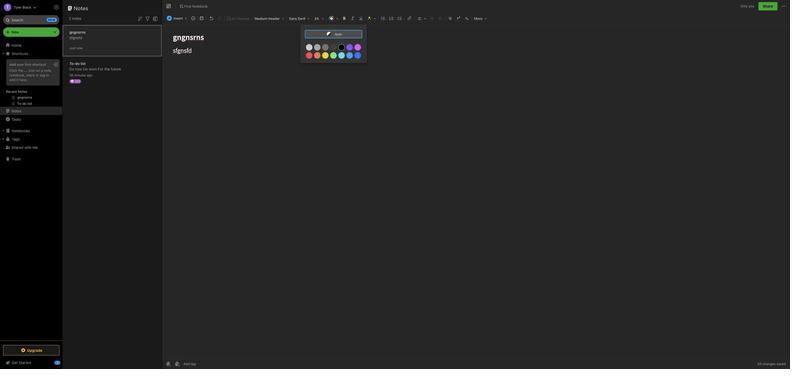 Task type: locate. For each thing, give the bounding box(es) containing it.
all
[[758, 362, 762, 366]]

your
[[17, 62, 24, 67]]

Insert field
[[165, 15, 189, 22]]

notes up "tasks"
[[11, 109, 21, 113]]

to-do list do now do soon for the future
[[69, 61, 121, 71]]

insert link image
[[406, 15, 413, 22]]

Account field
[[0, 2, 36, 13]]

undo image
[[208, 15, 215, 22]]

Highlight field
[[365, 15, 378, 22]]

Font size field
[[313, 15, 326, 22]]

Font family field
[[287, 15, 312, 22]]

Font color field
[[327, 15, 340, 22]]

get started
[[12, 361, 31, 365]]

more actions image
[[781, 3, 787, 9]]

tasks
[[11, 117, 21, 121]]

first
[[25, 62, 31, 67]]

Add tag field
[[183, 362, 222, 366]]

tag
[[40, 73, 45, 77]]

now inside to-do list do now do soon for the future
[[75, 67, 82, 71]]

notes
[[74, 5, 88, 11], [18, 89, 27, 94], [11, 109, 21, 113]]

Heading level field
[[253, 15, 286, 22]]

0 horizontal spatial the
[[18, 68, 23, 73]]

upgrade
[[27, 348, 42, 353]]

now
[[77, 46, 83, 50], [75, 67, 82, 71]]

2
[[69, 16, 71, 21]]

now right just
[[77, 46, 83, 50]]

notebook
[[192, 4, 208, 8]]

the right for
[[104, 67, 110, 71]]

new
[[11, 30, 19, 34]]

upgrade button
[[3, 345, 59, 356]]

do
[[75, 61, 80, 66]]

medium header
[[255, 16, 280, 21]]

notes right recent
[[18, 89, 27, 94]]

Note Editor text field
[[162, 25, 790, 359]]

auto
[[335, 32, 342, 36]]

click
[[9, 68, 17, 73]]

shared with me
[[11, 145, 38, 150]]

notebooks
[[12, 129, 30, 133]]

1 horizontal spatial the
[[104, 67, 110, 71]]

0 vertical spatial notes
[[74, 5, 88, 11]]

just now
[[69, 46, 83, 50]]

share
[[763, 4, 773, 8]]

to
[[46, 73, 49, 77]]

expand note image
[[166, 3, 172, 9]]

notes link
[[0, 107, 62, 115]]

now down do
[[75, 67, 82, 71]]

italic image
[[349, 15, 356, 22]]

shared
[[11, 145, 23, 150]]

tree
[[0, 41, 63, 341]]

do down the to-
[[69, 67, 74, 71]]

0/3
[[75, 79, 80, 83]]

0 vertical spatial now
[[77, 46, 83, 50]]

soon
[[89, 67, 97, 71]]

calendar event image
[[198, 15, 205, 22]]

new button
[[3, 27, 59, 37]]

sfgnsfd
[[69, 35, 82, 40]]

expand notebooks image
[[1, 129, 5, 133]]

all changes saved
[[758, 362, 786, 366]]

the left ...
[[18, 68, 23, 73]]

0 horizontal spatial do
[[69, 67, 74, 71]]

More field
[[473, 15, 489, 22]]

do down 'list'
[[83, 67, 88, 71]]

new search field
[[7, 15, 57, 25]]

...
[[24, 68, 28, 73]]

ago
[[87, 73, 92, 77]]

only
[[741, 4, 748, 8]]

2 notes
[[69, 16, 81, 21]]

on
[[36, 68, 40, 73]]

notes up notes
[[74, 5, 88, 11]]

group
[[0, 58, 62, 109]]

add
[[9, 62, 16, 67]]

1 horizontal spatial do
[[83, 67, 88, 71]]

2 vertical spatial notes
[[11, 109, 21, 113]]

only you
[[741, 4, 755, 8]]

do
[[69, 67, 74, 71], [83, 67, 88, 71]]

just
[[69, 46, 76, 50]]

More actions field
[[781, 2, 787, 10]]

minutes
[[74, 73, 86, 77]]

1 vertical spatial now
[[75, 67, 82, 71]]

group containing add your first shortcut
[[0, 58, 62, 109]]

gngnsrns
[[69, 30, 86, 34]]

serif
[[298, 16, 306, 21]]

note window element
[[162, 0, 790, 369]]



Task type: describe. For each thing, give the bounding box(es) containing it.
icon on a note, notebook, stack or tag to add it here.
[[9, 68, 52, 82]]

started
[[19, 361, 31, 365]]

medium
[[255, 16, 268, 21]]

expand tags image
[[1, 137, 5, 141]]

click the ...
[[9, 68, 28, 73]]

tyler
[[14, 5, 22, 9]]

tags
[[12, 137, 20, 141]]

shared with me link
[[0, 143, 62, 152]]

underline image
[[357, 15, 365, 22]]

7
[[57, 361, 58, 365]]

saved
[[777, 362, 786, 366]]

sans
[[289, 16, 297, 21]]

first notebook button
[[178, 3, 210, 10]]

icon
[[29, 68, 35, 73]]

click to collapse image
[[61, 360, 65, 366]]

get
[[12, 361, 18, 365]]

recent
[[6, 89, 17, 94]]

trash
[[11, 157, 21, 161]]

recent notes
[[6, 89, 27, 94]]

list
[[81, 61, 86, 66]]

notes
[[72, 16, 81, 21]]

you
[[749, 4, 755, 8]]

add a reminder image
[[165, 361, 171, 367]]

checklist image
[[396, 15, 404, 22]]

future
[[111, 67, 121, 71]]

more
[[474, 16, 483, 21]]

View options field
[[151, 15, 158, 22]]

for
[[98, 67, 103, 71]]

share button
[[759, 2, 778, 10]]

or
[[36, 73, 39, 77]]

bulleted list image
[[380, 15, 387, 22]]

subscript image
[[463, 15, 471, 22]]

shortcuts button
[[0, 49, 62, 58]]

task image
[[190, 15, 197, 22]]

Help and Learning task checklist field
[[0, 359, 63, 367]]

stack
[[26, 73, 35, 77]]

36
[[69, 73, 73, 77]]

add filters image
[[145, 16, 151, 22]]

the inside to-do list do now do soon for the future
[[104, 67, 110, 71]]

insert
[[174, 16, 183, 20]]

superscript image
[[455, 15, 462, 22]]

tree containing home
[[0, 41, 63, 341]]

tyler black
[[14, 5, 31, 9]]

sans serif
[[289, 16, 306, 21]]

Sort options field
[[137, 15, 143, 22]]

black
[[23, 5, 31, 9]]

the inside tree
[[18, 68, 23, 73]]

trash link
[[0, 155, 62, 163]]

me
[[32, 145, 38, 150]]

home
[[11, 43, 21, 47]]

settings image
[[53, 4, 59, 10]]

numbered list image
[[388, 15, 395, 22]]

24
[[315, 16, 319, 21]]

add
[[9, 78, 15, 82]]

gngnsrns sfgnsfd
[[69, 30, 86, 40]]

a
[[41, 68, 43, 73]]

1 do from the left
[[69, 67, 74, 71]]

changes
[[763, 362, 776, 366]]

group inside tree
[[0, 58, 62, 109]]

shortcut
[[32, 62, 46, 67]]

notebook,
[[9, 73, 25, 77]]

note,
[[44, 68, 52, 73]]

notebooks link
[[0, 127, 62, 135]]

1 vertical spatial notes
[[18, 89, 27, 94]]

new
[[48, 18, 55, 21]]

2 do from the left
[[83, 67, 88, 71]]

first
[[184, 4, 191, 8]]

to-
[[69, 61, 75, 66]]

tags button
[[0, 135, 62, 143]]

strikethrough image
[[447, 15, 454, 22]]

home link
[[0, 41, 63, 49]]

Alignment field
[[415, 15, 428, 22]]

header
[[268, 16, 280, 21]]

it
[[16, 78, 18, 82]]

36 minutes ago
[[69, 73, 92, 77]]

first notebook
[[184, 4, 208, 8]]

with
[[24, 145, 31, 150]]

auto button
[[305, 30, 362, 38]]

bold image
[[341, 15, 348, 22]]

Search text field
[[7, 15, 56, 25]]

Add filters field
[[145, 15, 151, 22]]

add tag image
[[174, 361, 180, 367]]

shortcuts
[[12, 51, 28, 56]]

here.
[[19, 78, 27, 82]]

tasks button
[[0, 115, 62, 123]]

add your first shortcut
[[9, 62, 46, 67]]



Task type: vqa. For each thing, say whether or not it's contained in the screenshot.
Heading level image
no



